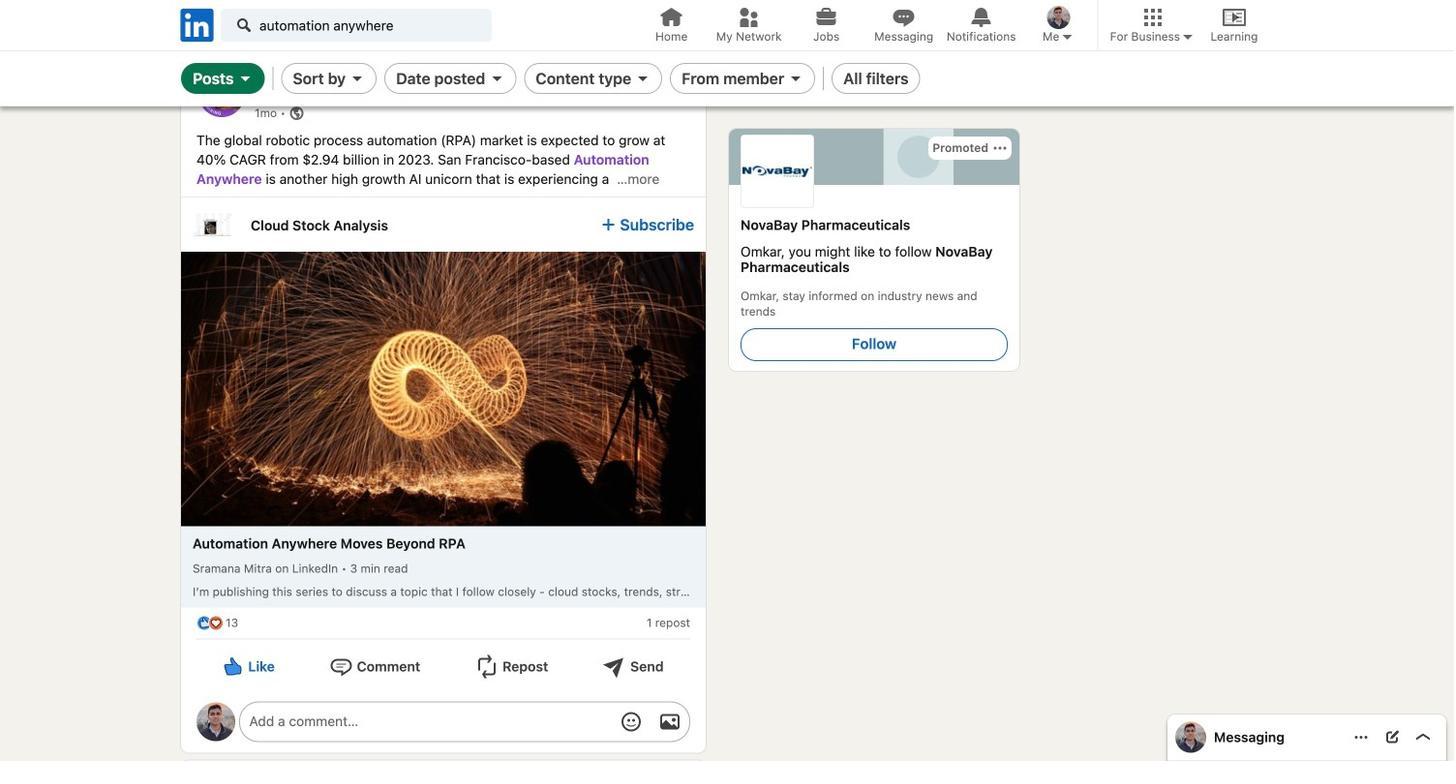 Task type: locate. For each thing, give the bounding box(es) containing it.
like image
[[221, 11, 244, 34], [197, 615, 212, 631]]

open emoji keyboard image
[[620, 710, 643, 733]]

linkedin image
[[177, 5, 217, 45], [177, 5, 217, 45]]

1 vertical spatial like image
[[197, 615, 212, 631]]

0 horizontal spatial like image
[[197, 615, 212, 631]]

1 vertical spatial omkar savant image
[[1175, 722, 1206, 753]]

open messenger dropdown menu image
[[1354, 730, 1369, 745]]

add a photo image
[[658, 710, 682, 733]]

sort by filter. clicking this button displays all sort by filter options. image
[[350, 71, 365, 86]]

0 horizontal spatial omkar savant image
[[1047, 6, 1071, 29]]

omkar savant image
[[197, 702, 235, 741]]

sramana mitra, graphic. image
[[198, 71, 245, 117]]

omkar savant image
[[1047, 6, 1071, 29], [1175, 722, 1206, 753]]

1 horizontal spatial omkar savant image
[[1175, 722, 1206, 753]]

0 vertical spatial like image
[[221, 11, 244, 34]]



Task type: describe. For each thing, give the bounding box(es) containing it.
date posted filter. clicking this button displays all date posted filter options. image
[[489, 71, 505, 86]]

from member filter. clicking this button displays all from member filter options. image
[[788, 71, 804, 86]]

open article: automation anywhere moves beyond rpa by sramana mitra • 3 min read image
[[181, 252, 706, 526]]

small image
[[1060, 29, 1075, 45]]

filter by: posts image
[[238, 71, 253, 86]]

love image
[[208, 615, 224, 631]]

cloud stock analysis, graphic. image
[[193, 205, 231, 244]]

0 vertical spatial omkar savant image
[[1047, 6, 1071, 29]]

Search text field
[[221, 9, 492, 42]]

content type filter. clicking this button displays all content type filter options. image
[[635, 71, 651, 86]]

1 horizontal spatial like image
[[221, 11, 244, 34]]

like image
[[221, 655, 244, 678]]

for business image
[[1180, 29, 1196, 45]]

Text editor for creating content text field
[[249, 712, 603, 732]]



Task type: vqa. For each thing, say whether or not it's contained in the screenshot.
the rightmost like image
yes



